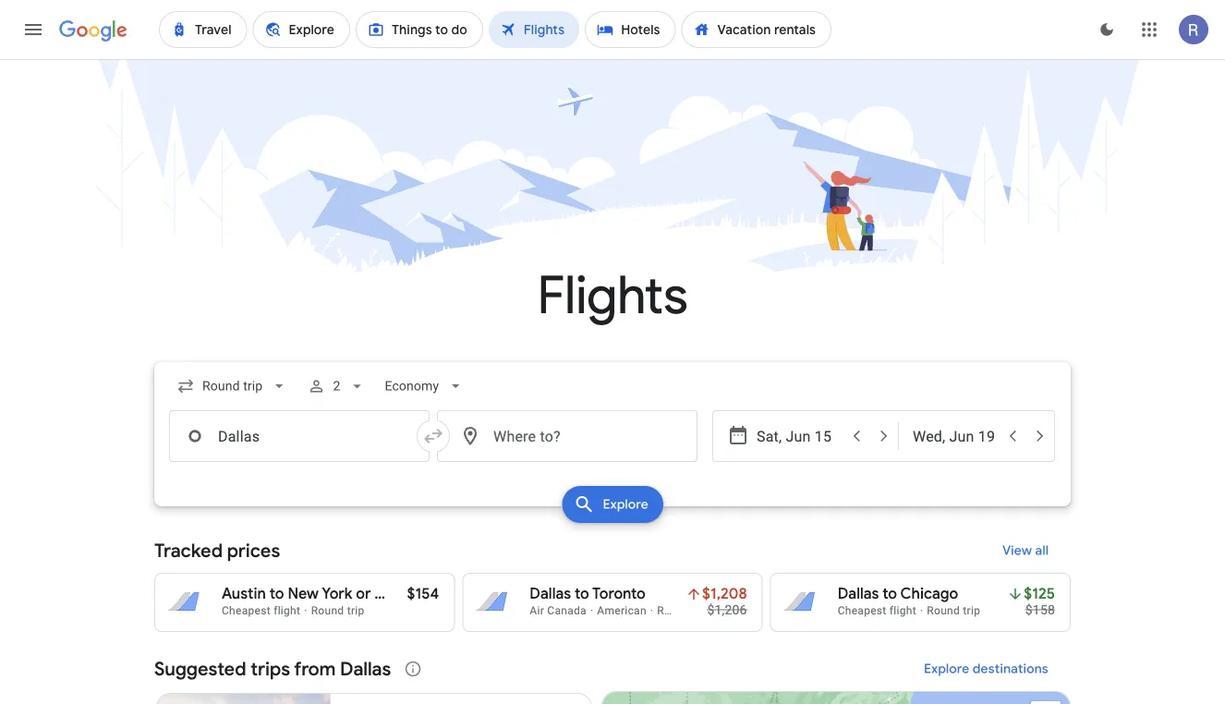 Task type: describe. For each thing, give the bounding box(es) containing it.
1 trip from the left
[[347, 604, 365, 617]]

1 round trip from the left
[[311, 604, 365, 617]]

2 round trip from the left
[[657, 604, 711, 617]]

explore destinations
[[924, 661, 1049, 677]]

american
[[597, 604, 647, 617]]

explore destinations button
[[902, 647, 1071, 691]]

canada
[[547, 604, 587, 617]]

dallas for dallas to toronto
[[530, 585, 571, 603]]

158 US dollars text field
[[1026, 602, 1055, 617]]

2
[[333, 378, 340, 394]]

tracked prices region
[[154, 529, 1071, 632]]

3 round trip from the left
[[927, 604, 981, 617]]

1206 US dollars text field
[[707, 602, 747, 617]]

Where to? text field
[[437, 410, 698, 462]]

explore for explore destinations
[[924, 661, 970, 677]]

1 round from the left
[[311, 604, 344, 617]]

flight for chicago
[[890, 604, 917, 617]]

 image for toronto
[[590, 604, 594, 617]]

to for toronto
[[575, 585, 589, 603]]

or
[[356, 585, 371, 603]]

flights
[[537, 263, 688, 329]]

2 round from the left
[[657, 604, 690, 617]]

to for new
[[270, 585, 284, 603]]

air canada
[[530, 604, 587, 617]]

dallas to chicago
[[838, 585, 959, 603]]

dallas to toronto
[[530, 585, 646, 603]]

austin
[[222, 585, 266, 603]]

view all
[[1002, 542, 1049, 559]]

suggested trips from dallas
[[154, 657, 391, 681]]

to for chicago
[[883, 585, 897, 603]]

austin to new york or newark
[[222, 585, 428, 603]]

view
[[1002, 542, 1032, 559]]

$1,208
[[702, 585, 747, 603]]

cheapest for austin
[[222, 604, 271, 617]]

suggested
[[154, 657, 246, 681]]

$125
[[1024, 585, 1055, 603]]

explore button
[[562, 486, 663, 523]]

cheapest flight for austin
[[222, 604, 301, 617]]

Return text field
[[913, 411, 998, 461]]

new
[[288, 585, 319, 603]]

125 US dollars text field
[[1024, 585, 1055, 603]]

cheapest flight for dallas
[[838, 604, 917, 617]]

$158
[[1026, 602, 1055, 617]]



Task type: locate. For each thing, give the bounding box(es) containing it.
air
[[530, 604, 544, 617]]

0 horizontal spatial flight
[[274, 604, 301, 617]]

flight down new
[[274, 604, 301, 617]]

$154
[[407, 585, 439, 603]]

from
[[294, 657, 336, 681]]

1 vertical spatial explore
[[924, 661, 970, 677]]

trips
[[251, 657, 290, 681]]

explore up tracked prices region
[[603, 496, 648, 513]]

dallas up air canada on the left bottom of the page
[[530, 585, 571, 603]]

1 cheapest from the left
[[222, 604, 271, 617]]

round
[[311, 604, 344, 617], [657, 604, 690, 617], [927, 604, 960, 617]]

1208 US dollars text field
[[702, 585, 747, 603]]

1 horizontal spatial round trip
[[657, 604, 711, 617]]

1 horizontal spatial explore
[[924, 661, 970, 677]]

2 horizontal spatial dallas
[[838, 585, 879, 603]]

0 horizontal spatial cheapest
[[222, 604, 271, 617]]

to
[[270, 585, 284, 603], [575, 585, 589, 603], [883, 585, 897, 603]]

main menu image
[[22, 18, 44, 41]]

0 horizontal spatial to
[[270, 585, 284, 603]]

1 flight from the left
[[274, 604, 301, 617]]

newark
[[374, 585, 428, 603]]

explore
[[603, 496, 648, 513], [924, 661, 970, 677]]

$1,206
[[707, 602, 747, 617]]

cheapest flight down dallas to chicago on the bottom of page
[[838, 604, 917, 617]]

chicago
[[901, 585, 959, 603]]

trip
[[347, 604, 365, 617], [693, 604, 711, 617], [963, 604, 981, 617]]

1 horizontal spatial dallas
[[530, 585, 571, 603]]

trip down or
[[347, 604, 365, 617]]

suggested trips from dallas region
[[154, 647, 1071, 704]]

cheapest flight
[[222, 604, 301, 617], [838, 604, 917, 617]]

trip up explore destinations button
[[963, 604, 981, 617]]

2 flight from the left
[[890, 604, 917, 617]]

0 horizontal spatial round
[[311, 604, 344, 617]]

0 horizontal spatial  image
[[590, 604, 594, 617]]

flight for new
[[274, 604, 301, 617]]

all
[[1035, 542, 1049, 559]]

2 cheapest flight from the left
[[838, 604, 917, 617]]

 image down the dallas to toronto
[[590, 604, 594, 617]]

explore inside button
[[603, 496, 648, 513]]

1 horizontal spatial flight
[[890, 604, 917, 617]]

dallas
[[530, 585, 571, 603], [838, 585, 879, 603], [340, 657, 391, 681]]

1 horizontal spatial to
[[575, 585, 589, 603]]

tracked
[[154, 539, 223, 562]]

0 horizontal spatial cheapest flight
[[222, 604, 301, 617]]

cheapest
[[222, 604, 271, 617], [838, 604, 887, 617]]

1 cheapest flight from the left
[[222, 604, 301, 617]]

None field
[[169, 370, 296, 403], [377, 370, 472, 403], [169, 370, 296, 403], [377, 370, 472, 403]]

tracked prices
[[154, 539, 280, 562]]

 image
[[650, 604, 654, 617]]

cheapest down dallas to chicago on the bottom of page
[[838, 604, 887, 617]]

2 cheapest from the left
[[838, 604, 887, 617]]

flight
[[274, 604, 301, 617], [890, 604, 917, 617]]

dallas left the chicago
[[838, 585, 879, 603]]

Flight search field
[[140, 362, 1086, 529]]

Departure text field
[[757, 411, 842, 461]]

round right american
[[657, 604, 690, 617]]

round trip down the chicago
[[927, 604, 981, 617]]

1 horizontal spatial cheapest flight
[[838, 604, 917, 617]]

0 vertical spatial explore
[[603, 496, 648, 513]]

2 trip from the left
[[693, 604, 711, 617]]

dallas for dallas to chicago
[[838, 585, 879, 603]]

destinations
[[973, 661, 1049, 677]]

round trip
[[311, 604, 365, 617], [657, 604, 711, 617], [927, 604, 981, 617]]

2 horizontal spatial round trip
[[927, 604, 981, 617]]

0 horizontal spatial round trip
[[311, 604, 365, 617]]

3 to from the left
[[883, 585, 897, 603]]

0 horizontal spatial trip
[[347, 604, 365, 617]]

154 US dollars text field
[[407, 585, 439, 603]]

cheapest down austin
[[222, 604, 271, 617]]

2 button
[[300, 364, 374, 408]]

cheapest flight down austin
[[222, 604, 301, 617]]

1 horizontal spatial  image
[[920, 604, 923, 617]]

round trip down 1208 us dollars text box
[[657, 604, 711, 617]]

1 horizontal spatial round
[[657, 604, 690, 617]]

2 horizontal spatial round
[[927, 604, 960, 617]]

1 horizontal spatial cheapest
[[838, 604, 887, 617]]

0 horizontal spatial explore
[[603, 496, 648, 513]]

change appearance image
[[1085, 7, 1129, 52]]

round down the chicago
[[927, 604, 960, 617]]

0 horizontal spatial dallas
[[340, 657, 391, 681]]

to up canada
[[575, 585, 589, 603]]

explore for explore
[[603, 496, 648, 513]]

None text field
[[169, 410, 430, 462]]

explore left destinations at the right bottom of page
[[924, 661, 970, 677]]

3 trip from the left
[[963, 604, 981, 617]]

1  image from the left
[[590, 604, 594, 617]]

flight down dallas to chicago on the bottom of page
[[890, 604, 917, 617]]

2 to from the left
[[575, 585, 589, 603]]

cheapest for dallas
[[838, 604, 887, 617]]

toronto
[[592, 585, 646, 603]]

 image
[[590, 604, 594, 617], [920, 604, 923, 617]]

 image down the chicago
[[920, 604, 923, 617]]

to left new
[[270, 585, 284, 603]]

trip down 1208 us dollars text box
[[693, 604, 711, 617]]

1 horizontal spatial trip
[[693, 604, 711, 617]]

to left the chicago
[[883, 585, 897, 603]]

 image inside tracked prices region
[[650, 604, 654, 617]]

 image for chicago
[[920, 604, 923, 617]]

2  image from the left
[[920, 604, 923, 617]]

dallas right from
[[340, 657, 391, 681]]

prices
[[227, 539, 280, 562]]

dallas inside region
[[340, 657, 391, 681]]

explore inside button
[[924, 661, 970, 677]]

3 round from the left
[[927, 604, 960, 617]]

2 horizontal spatial trip
[[963, 604, 981, 617]]

round down austin to new york or newark
[[311, 604, 344, 617]]

round trip down york
[[311, 604, 365, 617]]

1 to from the left
[[270, 585, 284, 603]]

2 horizontal spatial to
[[883, 585, 897, 603]]

york
[[322, 585, 353, 603]]



Task type: vqa. For each thing, say whether or not it's contained in the screenshot.
ROUND
yes



